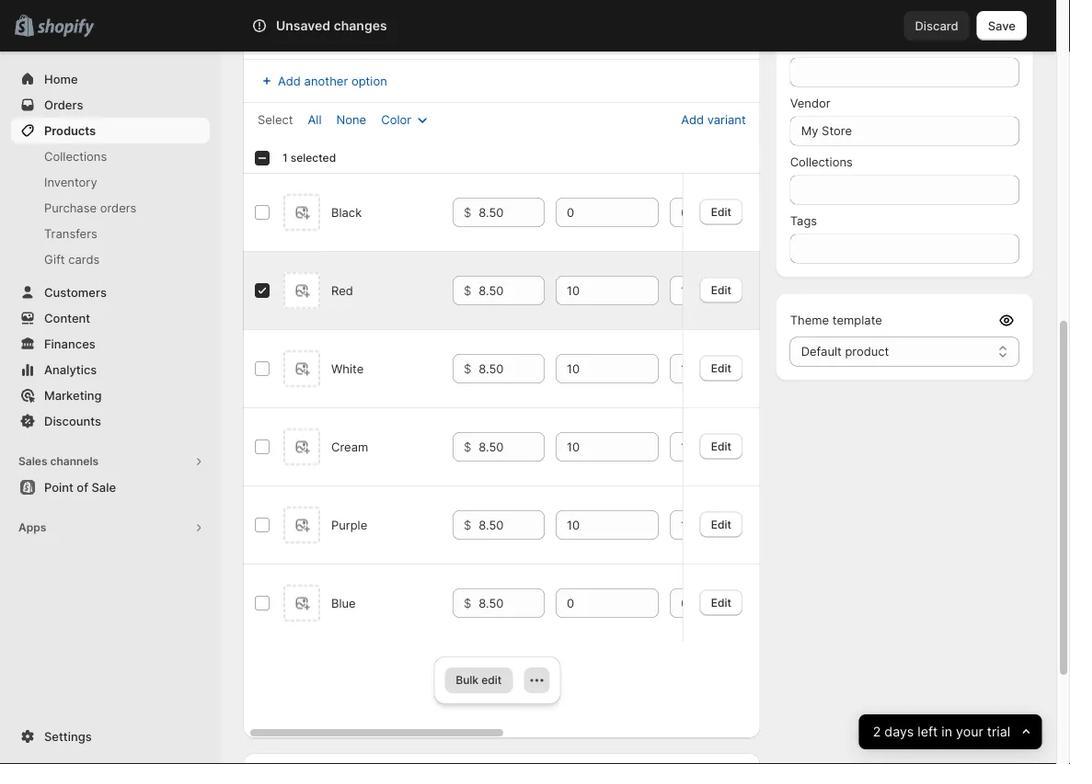 Task type: locate. For each thing, give the bounding box(es) containing it.
discounts
[[44, 414, 101, 428]]

1 vertical spatial black
[[331, 205, 362, 220]]

bulk
[[456, 674, 479, 688]]

0 horizontal spatial red
[[331, 284, 353, 298]]

rates
[[899, 12, 928, 26]]

color button
[[370, 107, 443, 133]]

4 options element from the top
[[331, 440, 368, 454]]

1 options element from the top
[[331, 205, 362, 220]]

select
[[258, 112, 293, 127]]

5 options element from the top
[[331, 518, 367, 532]]

options element containing white
[[331, 362, 364, 376]]

2
[[873, 725, 881, 741]]

search
[[291, 18, 331, 33]]

gift
[[44, 252, 65, 266]]

settings
[[44, 730, 92, 744]]

Collections text field
[[790, 175, 1020, 205]]

red
[[359, 26, 380, 40], [331, 284, 353, 298]]

3 $ text field from the top
[[479, 354, 545, 384]]

3 $ from the top
[[464, 362, 472, 376]]

edit button for white
[[700, 356, 743, 381]]

4 $ from the top
[[464, 440, 472, 454]]

0 vertical spatial add
[[278, 74, 301, 88]]

options element containing blue
[[331, 596, 356, 611]]

1 $ text field from the top
[[479, 198, 545, 227]]

$ for black
[[464, 205, 472, 220]]

days
[[885, 725, 914, 741]]

edit for black
[[711, 205, 731, 218]]

add left the another
[[278, 74, 301, 88]]

collections down vendor
[[790, 155, 853, 169]]

vendor
[[790, 96, 831, 110]]

options element for $ text field
[[331, 596, 356, 611]]

inventory link
[[11, 169, 210, 195]]

$ for purple
[[464, 518, 472, 532]]

collections up inventory
[[44, 149, 107, 163]]

inventory
[[44, 175, 97, 189]]

6 edit button from the top
[[700, 590, 743, 616]]

options element for white's $ text box
[[331, 362, 364, 376]]

red up white
[[331, 284, 353, 298]]

bulk edit
[[456, 674, 502, 688]]

all
[[308, 112, 322, 127]]

1 selected
[[283, 151, 336, 165]]

options element down selected
[[331, 205, 362, 220]]

5 $ text field from the top
[[479, 511, 545, 540]]

black down selected
[[331, 205, 362, 220]]

1 horizontal spatial add
[[681, 112, 704, 127]]

content
[[44, 311, 90, 325]]

red up option
[[359, 26, 380, 40]]

3 edit button from the top
[[700, 356, 743, 381]]

None number field
[[556, 198, 631, 227], [670, 198, 746, 227], [556, 276, 631, 306], [670, 276, 746, 306], [556, 354, 631, 384], [670, 354, 746, 384], [556, 433, 631, 462], [670, 433, 746, 462], [556, 511, 631, 540], [670, 511, 746, 540], [556, 589, 631, 619], [670, 589, 746, 619], [556, 198, 631, 227], [670, 198, 746, 227], [556, 276, 631, 306], [670, 276, 746, 306], [556, 354, 631, 384], [670, 354, 746, 384], [556, 433, 631, 462], [670, 433, 746, 462], [556, 511, 631, 540], [670, 511, 746, 540], [556, 589, 631, 619], [670, 589, 746, 619]]

add
[[278, 74, 301, 88], [681, 112, 704, 127]]

another
[[304, 74, 348, 88]]

$ text field
[[479, 589, 545, 619]]

home link
[[11, 66, 210, 92]]

$
[[464, 205, 472, 220], [464, 284, 472, 298], [464, 362, 472, 376], [464, 440, 472, 454], [464, 518, 472, 532], [464, 596, 472, 611]]

4 $ text field from the top
[[479, 433, 545, 462]]

sales channels
[[18, 455, 99, 469]]

black
[[308, 26, 337, 40], [331, 205, 362, 220]]

tax rates
[[878, 12, 928, 26]]

black up the another
[[308, 26, 337, 40]]

customers link
[[11, 280, 210, 306]]

1 edit from the top
[[711, 205, 731, 218]]

theme template
[[790, 313, 883, 328]]

product
[[790, 37, 835, 52]]

color
[[381, 112, 412, 127]]

$ for red
[[464, 284, 472, 298]]

analytics
[[44, 363, 97, 377]]

2 $ from the top
[[464, 284, 472, 298]]

1
[[283, 151, 288, 165]]

edit
[[711, 205, 731, 218], [711, 283, 731, 297], [711, 362, 731, 375], [711, 440, 731, 453], [711, 518, 731, 531], [711, 596, 731, 610]]

1 $ from the top
[[464, 205, 472, 220]]

products
[[44, 123, 96, 138]]

type
[[838, 37, 863, 52]]

2 $ text field from the top
[[479, 276, 545, 306]]

options element for black's $ text box
[[331, 205, 362, 220]]

options element up purple
[[331, 440, 368, 454]]

edit button
[[700, 199, 743, 225], [700, 277, 743, 303], [700, 356, 743, 381], [700, 434, 743, 460], [700, 512, 743, 538], [700, 590, 743, 616]]

options element containing black
[[331, 205, 362, 220]]

options element for $ text box related to red
[[331, 284, 353, 298]]

analytics link
[[11, 357, 210, 383]]

1 vertical spatial red
[[331, 284, 353, 298]]

$ text field for white
[[479, 354, 545, 384]]

$ text field for purple
[[479, 511, 545, 540]]

5 edit from the top
[[711, 518, 731, 531]]

cream
[[331, 440, 368, 454]]

none
[[336, 112, 367, 127]]

edit button for cream
[[700, 434, 743, 460]]

6 options element from the top
[[331, 596, 356, 611]]

$ text field for black
[[479, 198, 545, 227]]

edit for white
[[711, 362, 731, 375]]

options element up cream
[[331, 362, 364, 376]]

add left variant
[[681, 112, 704, 127]]

finances link
[[11, 331, 210, 357]]

unsaved changes
[[276, 18, 387, 34]]

collections
[[44, 149, 107, 163], [790, 155, 853, 169]]

2 options element from the top
[[331, 284, 353, 298]]

0 horizontal spatial collections
[[44, 149, 107, 163]]

1 vertical spatial add
[[681, 112, 704, 127]]

$ text field
[[479, 198, 545, 227], [479, 276, 545, 306], [479, 354, 545, 384], [479, 433, 545, 462], [479, 511, 545, 540]]

unsaved
[[276, 18, 331, 34]]

6 edit from the top
[[711, 596, 731, 610]]

point of sale button
[[0, 475, 221, 501]]

options element for $ text box for cream
[[331, 440, 368, 454]]

option
[[352, 74, 387, 88]]

$ for blue
[[464, 596, 472, 611]]

5 edit button from the top
[[700, 512, 743, 538]]

options element up white
[[331, 284, 353, 298]]

4 edit button from the top
[[700, 434, 743, 460]]

options element containing cream
[[331, 440, 368, 454]]

5 $ from the top
[[464, 518, 472, 532]]

$ text field for red
[[479, 276, 545, 306]]

3 edit from the top
[[711, 362, 731, 375]]

point of sale link
[[11, 475, 210, 501]]

6 $ from the top
[[464, 596, 472, 611]]

2 days left in your trial button
[[859, 715, 1042, 750]]

options element down purple
[[331, 596, 356, 611]]

add another option
[[278, 74, 387, 88]]

in
[[942, 725, 952, 741]]

0 horizontal spatial add
[[278, 74, 301, 88]]

options element containing purple
[[331, 518, 367, 532]]

orders
[[44, 98, 83, 112]]

1 edit button from the top
[[700, 199, 743, 225]]

add another option button
[[247, 68, 398, 94]]

options element
[[331, 205, 362, 220], [331, 284, 353, 298], [331, 362, 364, 376], [331, 440, 368, 454], [331, 518, 367, 532], [331, 596, 356, 611]]

add variant
[[681, 112, 746, 127]]

purple
[[331, 518, 367, 532]]

4 edit from the top
[[711, 440, 731, 453]]

3 options element from the top
[[331, 362, 364, 376]]

0 vertical spatial red
[[359, 26, 380, 40]]

options element containing red
[[331, 284, 353, 298]]

Tags text field
[[790, 234, 1020, 264]]

save
[[988, 18, 1016, 33]]

orders
[[100, 201, 137, 215]]

options element down cream
[[331, 518, 367, 532]]

1 horizontal spatial red
[[359, 26, 380, 40]]



Task type: vqa. For each thing, say whether or not it's contained in the screenshot.
Collections
yes



Task type: describe. For each thing, give the bounding box(es) containing it.
left
[[918, 725, 938, 741]]

sale
[[91, 480, 116, 495]]

edit for purple
[[711, 518, 731, 531]]

your
[[956, 725, 984, 741]]

cards
[[68, 252, 100, 266]]

add for add another option
[[278, 74, 301, 88]]

orders link
[[11, 92, 210, 118]]

search button
[[261, 11, 795, 41]]

default product
[[801, 345, 889, 359]]

variant
[[708, 112, 746, 127]]

products link
[[11, 118, 210, 144]]

trial
[[987, 725, 1010, 741]]

Product type text field
[[790, 58, 1020, 87]]

collections link
[[11, 144, 210, 169]]

edit button for purple
[[700, 512, 743, 538]]

bulk edit button
[[445, 668, 513, 694]]

template
[[833, 313, 883, 328]]

settings link
[[11, 724, 210, 750]]

of
[[77, 480, 88, 495]]

marketing
[[44, 388, 102, 403]]

gift cards
[[44, 252, 100, 266]]

point of sale
[[44, 480, 116, 495]]

edit for blue
[[711, 596, 731, 610]]

transfers
[[44, 226, 97, 241]]

blue
[[331, 596, 356, 611]]

gift cards link
[[11, 247, 210, 272]]

point
[[44, 480, 74, 495]]

2 edit button from the top
[[700, 277, 743, 303]]

customers
[[44, 285, 107, 300]]

add variant button
[[670, 104, 757, 135]]

changes
[[334, 18, 387, 34]]

marketing link
[[11, 383, 210, 409]]

default
[[801, 345, 842, 359]]

purchase
[[44, 201, 97, 215]]

2 days left in your trial
[[873, 725, 1010, 741]]

sales
[[18, 455, 47, 469]]

edit
[[482, 674, 502, 688]]

tax
[[878, 12, 896, 26]]

finances
[[44, 337, 96, 351]]

discard
[[915, 18, 959, 33]]

purchase orders
[[44, 201, 137, 215]]

edit button for black
[[700, 199, 743, 225]]

purchase orders link
[[11, 195, 210, 221]]

tags
[[790, 214, 817, 228]]

all button
[[297, 107, 333, 133]]

tax rates link
[[878, 12, 928, 26]]

selected
[[291, 151, 336, 165]]

product
[[845, 345, 889, 359]]

$ for white
[[464, 362, 472, 376]]

none button
[[325, 107, 378, 133]]

2 edit from the top
[[711, 283, 731, 297]]

options element for purple's $ text box
[[331, 518, 367, 532]]

edit for cream
[[711, 440, 731, 453]]

$ text field for cream
[[479, 433, 545, 462]]

home
[[44, 72, 78, 86]]

shopify image
[[37, 19, 94, 37]]

Vendor text field
[[790, 116, 1020, 146]]

discounts link
[[11, 409, 210, 434]]

save button
[[977, 11, 1027, 41]]

apps
[[18, 521, 46, 535]]

edit button for blue
[[700, 590, 743, 616]]

add for add variant
[[681, 112, 704, 127]]

product type
[[790, 37, 863, 52]]

discard button
[[904, 11, 970, 41]]

channels
[[50, 455, 99, 469]]

white
[[331, 362, 364, 376]]

apps button
[[11, 515, 210, 541]]

theme
[[790, 313, 829, 328]]

content link
[[11, 306, 210, 331]]

$ for cream
[[464, 440, 472, 454]]

sales channels button
[[11, 449, 210, 475]]

transfers link
[[11, 221, 210, 247]]

0 vertical spatial black
[[308, 26, 337, 40]]

1 horizontal spatial collections
[[790, 155, 853, 169]]



